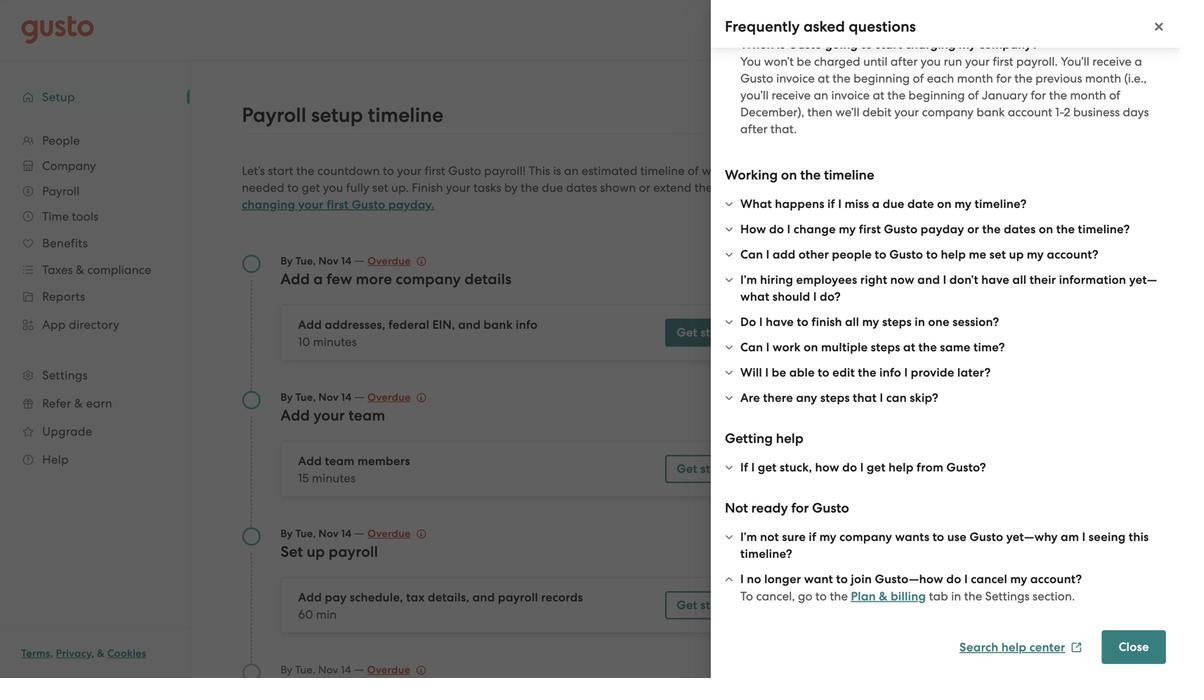 Task type: locate. For each thing, give the bounding box(es) containing it.
team left 'members'
[[325, 454, 355, 468]]

upgrade link
[[14, 419, 176, 444]]

billing
[[891, 589, 926, 604]]

14
[[341, 255, 352, 267], [341, 391, 352, 404], [341, 527, 352, 540], [341, 664, 351, 676]]

0 horizontal spatial settings
[[42, 368, 88, 382]]

, left cookies button
[[91, 647, 94, 660]]

debit
[[863, 105, 892, 119]]

1 vertical spatial get started
[[677, 462, 742, 476]]

can i add other people to gusto to help me set up my account?
[[741, 247, 1099, 262]]

0 vertical spatial if
[[828, 197, 836, 211]]

get started button for add your team
[[666, 455, 753, 483]]

1 vertical spatial bank
[[484, 318, 513, 332]]

for up account
[[1031, 88, 1047, 102]]

need
[[1015, 220, 1044, 234]]

by tue, nov 14 — up 'few'
[[281, 253, 368, 267]]

a right miss at the top of page
[[872, 197, 880, 211]]

3 14 from the top
[[341, 527, 352, 540]]

1 started from the top
[[701, 325, 742, 340]]

0 vertical spatial be
[[797, 54, 811, 69]]

first up download checklist
[[985, 237, 1006, 251]]

app
[[42, 318, 66, 332]]

2 horizontal spatial timeline
[[824, 167, 875, 183]]

1 vertical spatial receive
[[772, 88, 811, 102]]

the inside the finish your tasks by the due dates shown or extend them by changing your first gusto payday.
[[521, 181, 539, 195]]

of
[[913, 71, 924, 85], [968, 88, 979, 102], [1110, 88, 1121, 102], [688, 164, 699, 178], [1092, 203, 1103, 217]]

0 vertical spatial i'm
[[741, 273, 757, 287]]

beginning down each
[[909, 88, 965, 102]]

timeline up miss at the top of page
[[824, 167, 875, 183]]

account menu element
[[909, 0, 1160, 60]]

0 horizontal spatial after
[[741, 122, 768, 136]]

overdue for few
[[368, 255, 411, 267]]

1 vertical spatial you'll
[[984, 220, 1012, 234]]

first inside the download our handy checklist of everything you'll need to get set up for your first payroll.
[[985, 237, 1006, 251]]

any
[[796, 391, 818, 405]]

company
[[922, 105, 974, 119], [396, 271, 461, 288], [840, 530, 893, 544]]

0 vertical spatial get
[[677, 325, 698, 340]]

payday
[[921, 222, 965, 236]]

account? up section.
[[1031, 572, 1083, 586]]

0 vertical spatial an
[[814, 88, 829, 102]]

a up the (i.e.,
[[1135, 54, 1143, 69]]

a inside you won't be charged until after you run your first payroll. you'll receive a gusto invoice at the beginning of each month for the previous month (i.e., you'll receive an invoice at the beginning of january for the month of december), then we'll debit your company bank account 1-2 business days after that.
[[1135, 54, 1143, 69]]

overdue
[[368, 255, 411, 267], [368, 391, 411, 404], [368, 527, 411, 540], [367, 664, 411, 676]]

checklist inside the download our handy checklist of everything you'll need to get set up for your first payroll.
[[1042, 203, 1089, 217]]

1 horizontal spatial timeline
[[641, 164, 685, 178]]

by down what's
[[726, 181, 740, 195]]

1 by from the top
[[281, 255, 293, 267]]

0 horizontal spatial do
[[769, 222, 784, 236]]

1 horizontal spatial settings
[[986, 589, 1030, 603]]

1 vertical spatial download
[[939, 259, 998, 274]]

add inside add addresses, federal ein, and bank info 10 minutes
[[298, 318, 322, 332]]

0 vertical spatial payroll
[[329, 543, 378, 561]]

0 vertical spatial in
[[915, 315, 926, 329]]

2 vertical spatial &
[[97, 647, 105, 660]]

fully
[[346, 181, 370, 195]]

i'm for i'm hiring employees right now and i don't have all their information yet— what should i do?
[[741, 273, 757, 287]]

let's start the countdown to your first gusto payroll! this is an estimated                     timeline of what's needed to get you fully set up.
[[242, 164, 737, 195]]

you'll down our at the top of the page
[[984, 220, 1012, 234]]

&
[[74, 396, 83, 410], [879, 589, 888, 604], [97, 647, 105, 660]]

be left able
[[772, 365, 787, 380]]

0 vertical spatial at
[[818, 71, 830, 85]]

1 horizontal spatial timeline?
[[975, 197, 1027, 211]]

checklist
[[1042, 203, 1089, 217], [1001, 259, 1049, 274]]

download inside the download our handy checklist of everything you'll need to get set up for your first payroll.
[[922, 203, 980, 217]]

0 horizontal spatial info
[[516, 318, 538, 332]]

— for team
[[354, 390, 365, 404]]

1 horizontal spatial bank
[[977, 105, 1005, 119]]

2 vertical spatial and
[[473, 590, 495, 605]]

can down how
[[741, 247, 763, 262]]

let's
[[242, 164, 265, 178]]

of inside let's start the countdown to your first gusto payroll! this is an estimated                     timeline of what's needed to get you fully set up.
[[688, 164, 699, 178]]

1 vertical spatial dates
[[1004, 222, 1036, 236]]

your inside let's start the countdown to your first gusto payroll! this is an estimated                     timeline of what's needed to get you fully set up.
[[397, 164, 422, 178]]

due
[[542, 181, 563, 195], [883, 197, 905, 211]]

3 by tue, nov 14 — from the top
[[281, 526, 368, 540]]

do
[[769, 222, 784, 236], [843, 460, 858, 475], [947, 572, 962, 586]]

i left do?
[[814, 290, 817, 304]]

& right plan
[[879, 589, 888, 604]]

payroll
[[329, 543, 378, 561], [498, 590, 538, 605]]

be right won't
[[797, 54, 811, 69]]

their
[[1030, 273, 1057, 287]]

run
[[944, 54, 963, 69]]

account
[[1008, 105, 1053, 119]]

faqs
[[1112, 107, 1141, 121]]

3 tue, from the top
[[296, 527, 316, 540]]

up right set
[[307, 543, 325, 561]]

have inside the i'm hiring employees right now and i don't have all their information yet— what should i do?
[[982, 273, 1010, 287]]

gusto up now
[[890, 247, 924, 262]]

2 tue, from the top
[[296, 391, 316, 404]]

invoice
[[777, 71, 815, 85], [832, 88, 870, 102]]

tue, for your
[[296, 391, 316, 404]]

overdue for payroll
[[368, 527, 411, 540]]

0 vertical spatial bank
[[977, 105, 1005, 119]]

if right sure
[[809, 530, 817, 544]]

2 horizontal spatial &
[[879, 589, 888, 604]]

at
[[818, 71, 830, 85], [873, 88, 885, 102], [904, 340, 916, 355]]

info
[[516, 318, 538, 332], [880, 365, 902, 380]]

nov for up
[[319, 527, 339, 540]]

0 horizontal spatial a
[[314, 271, 323, 288]]

2 vertical spatial do
[[947, 572, 962, 586]]

by tue, nov 14 — for a
[[281, 253, 368, 267]]

0 horizontal spatial an
[[564, 164, 579, 178]]

get for set up payroll
[[677, 598, 698, 612]]

to right need
[[1046, 220, 1058, 234]]

after right until
[[891, 54, 918, 69]]

& inside list
[[74, 396, 83, 410]]

tue, up set
[[296, 527, 316, 540]]

is
[[553, 164, 561, 178]]

2 14 from the top
[[341, 391, 352, 404]]

help
[[42, 453, 69, 467]]

add inside add team members 15 minutes
[[298, 454, 322, 468]]

minutes inside add team members 15 minutes
[[312, 471, 356, 485]]

—
[[354, 253, 365, 267], [354, 390, 365, 404], [354, 526, 365, 540], [354, 662, 364, 676]]

— for few
[[354, 253, 365, 267]]

terms link
[[21, 647, 50, 660]]

settings down the cancel
[[986, 589, 1030, 603]]

your left 'tasks'
[[446, 181, 471, 195]]

by for add your team
[[281, 391, 293, 404]]

1 vertical spatial company
[[396, 271, 461, 288]]

if
[[741, 460, 749, 475]]

0 vertical spatial payroll.
[[1017, 54, 1058, 69]]

bank down january
[[977, 105, 1005, 119]]

1 horizontal spatial do
[[843, 460, 858, 475]]

3 by from the top
[[281, 527, 293, 540]]

overdue for team
[[368, 391, 411, 404]]

add addresses, federal ein, and bank info 10 minutes
[[298, 318, 538, 349]]

bank inside you won't be charged until after you run your first payroll. you'll receive a gusto invoice at the beginning of each month for the previous month (i.e., you'll receive an invoice at the beginning of january for the month of december), then we'll debit your company bank account 1-2 business days after that.
[[977, 105, 1005, 119]]

edit
[[833, 365, 855, 380]]

0 vertical spatial info
[[516, 318, 538, 332]]

started down getting
[[701, 462, 742, 476]]

1 vertical spatial payroll.
[[1009, 237, 1051, 251]]

the up provide
[[919, 340, 937, 355]]

get left if
[[677, 462, 698, 476]]

gusto up 'tasks'
[[448, 164, 481, 178]]

help
[[941, 247, 966, 262], [776, 430, 804, 447], [889, 460, 914, 475], [1002, 640, 1027, 654]]

refer & earn link
[[14, 391, 176, 416]]

1 vertical spatial info
[[880, 365, 902, 380]]

first inside the finish your tasks by the due dates shown or extend them by changing your first gusto payday.
[[327, 197, 349, 212]]

and right ein,
[[458, 318, 481, 332]]

of up them
[[688, 164, 699, 178]]

a left 'few'
[[314, 271, 323, 288]]

federal
[[389, 318, 430, 332]]

get started button down no
[[666, 591, 753, 619]]

0 vertical spatial &
[[74, 396, 83, 410]]

1 get started from the top
[[677, 325, 742, 340]]

0 horizontal spatial set
[[372, 181, 388, 195]]

after
[[891, 54, 918, 69], [741, 122, 768, 136]]

to inside the download our handy checklist of everything you'll need to get set up for your first payroll.
[[1046, 220, 1058, 234]]

0 vertical spatial company
[[922, 105, 974, 119]]

2 vertical spatial started
[[701, 598, 742, 612]]

2 horizontal spatial set
[[1082, 220, 1098, 234]]

1 vertical spatial payroll
[[498, 590, 538, 605]]

gusto navigation element
[[0, 60, 190, 496]]

add team members 15 minutes
[[298, 454, 410, 485]]

settings inside to cancel, go to the plan & billing tab in the settings section.
[[986, 589, 1030, 603]]

1 vertical spatial an
[[564, 164, 579, 178]]

receive up december), at the top right
[[772, 88, 811, 102]]

minutes down addresses,
[[313, 335, 357, 349]]

nov up 'add your team'
[[319, 391, 339, 404]]

should
[[773, 290, 811, 304]]

or inside the frequently asked questions dialog
[[968, 222, 980, 236]]

your right changing
[[298, 197, 324, 212]]

1 horizontal spatial invoice
[[832, 88, 870, 102]]

by for add a few more company details
[[281, 255, 293, 267]]

started left cancel,
[[701, 598, 742, 612]]

0 horizontal spatial company
[[396, 271, 461, 288]]

payroll.
[[1017, 54, 1058, 69], [1009, 237, 1051, 251]]

have
[[982, 273, 1010, 287], [766, 315, 794, 329]]

tasks
[[474, 181, 502, 195]]

by tue, nov 14 — up the set up payroll
[[281, 526, 368, 540]]

gusto right use
[[970, 530, 1004, 544]]

how
[[741, 222, 766, 236]]

0 vertical spatial download
[[922, 203, 980, 217]]

due inside the finish your tasks by the due dates shown or extend them by changing your first gusto payday.
[[542, 181, 563, 195]]

get for add your team
[[677, 462, 698, 476]]

2 vertical spatial set
[[990, 247, 1006, 262]]

0 vertical spatial beginning
[[854, 71, 910, 85]]

me
[[969, 247, 987, 262]]

info inside add addresses, federal ein, and bank info 10 minutes
[[516, 318, 538, 332]]

first up january
[[993, 54, 1014, 69]]

1 vertical spatial be
[[772, 365, 787, 380]]

details
[[465, 271, 512, 288]]

first inside you won't be charged until after you run your first payroll. you'll receive a gusto invoice at the beginning of each month for the previous month (i.e., you'll receive an invoice at the beginning of january for the month of december), then we'll debit your company bank account 1-2 business days after that.
[[993, 54, 1014, 69]]

i'm inside the i'm hiring employees right now and i don't have all their information yet— what should i do?
[[741, 273, 757, 287]]

get inside let's start the countdown to your first gusto payroll! this is an estimated                     timeline of what's needed to get you fully set up.
[[302, 181, 320, 195]]

set inside the frequently asked questions dialog
[[990, 247, 1006, 262]]

started for set up payroll
[[701, 598, 742, 612]]

all right finish
[[845, 315, 860, 329]]

14 for few
[[341, 255, 352, 267]]

download checklist link
[[922, 259, 1049, 274]]

center
[[1030, 640, 1066, 654]]

your inside the download our handy checklist of everything you'll need to get set up for your first payroll.
[[958, 237, 982, 251]]

business
[[1074, 105, 1120, 119]]

list
[[0, 128, 190, 474]]

steps down edit
[[821, 391, 850, 405]]

0 vertical spatial invoice
[[777, 71, 815, 85]]

get started up not
[[677, 462, 742, 476]]

at down charged
[[818, 71, 830, 85]]

account?
[[1047, 247, 1099, 262], [1031, 572, 1083, 586]]

2 by tue, nov 14 — from the top
[[281, 390, 368, 404]]

i left work
[[766, 340, 770, 355]]

at up "debit"
[[873, 88, 885, 102]]

1 horizontal spatial due
[[883, 197, 905, 211]]

you'll inside you won't be charged until after you run your first payroll. you'll receive a gusto invoice at the beginning of each month for the previous month (i.e., you'll receive an invoice at the beginning of january for the month of december), then we'll debit your company bank account 1-2 business days after that.
[[741, 88, 769, 102]]

set for can i add other people to gusto to help me set up my account?
[[990, 247, 1006, 262]]

for up january
[[997, 71, 1012, 85]]

go
[[798, 589, 813, 603]]

company inside i'm not sure if my company wants to use gusto yet—why am i seeing this timeline?
[[840, 530, 893, 544]]

1 horizontal spatial set
[[990, 247, 1006, 262]]

10
[[298, 335, 310, 349]]

0 vertical spatial after
[[891, 54, 918, 69]]

and for details,
[[473, 590, 495, 605]]

my right sure
[[820, 530, 837, 544]]

payroll inside add pay schedule, tax details, and payroll records 60 min
[[498, 590, 538, 605]]

by for set up payroll
[[281, 527, 293, 540]]

overdue button for payroll
[[368, 525, 426, 542]]

1 get from the top
[[677, 325, 698, 340]]

frequently asked questions dialog
[[711, 0, 1181, 678]]

to up "up."
[[383, 164, 394, 178]]

0 vertical spatial dates
[[566, 181, 597, 195]]

beginning
[[854, 71, 910, 85], [909, 88, 965, 102]]

an inside let's start the countdown to your first gusto payroll! this is an estimated                     timeline of what's needed to get you fully set up.
[[564, 164, 579, 178]]

2 get started button from the top
[[666, 455, 753, 483]]

1 vertical spatial due
[[883, 197, 905, 211]]

2 horizontal spatial company
[[922, 105, 974, 119]]

and inside add addresses, federal ein, and bank info 10 minutes
[[458, 318, 481, 332]]

on up happens
[[781, 167, 797, 183]]

0 horizontal spatial timeline
[[368, 103, 444, 127]]

of up information
[[1092, 203, 1103, 217]]

2 vertical spatial get started button
[[666, 591, 753, 619]]

getting
[[725, 430, 773, 447]]

get right how
[[867, 460, 886, 475]]

1 vertical spatial timeline?
[[1078, 222, 1130, 236]]

get started for payroll
[[677, 598, 742, 612]]

up inside the frequently asked questions dialog
[[1009, 247, 1024, 262]]

won't
[[764, 54, 794, 69]]

to inside to cancel, go to the plan & billing tab in the settings section.
[[816, 589, 827, 603]]

add inside add pay schedule, tax details, and payroll records 60 min
[[298, 590, 322, 605]]

your up "up."
[[397, 164, 422, 178]]

in right tab
[[952, 589, 962, 603]]

1 , from the left
[[50, 647, 53, 660]]

and for now
[[918, 273, 940, 287]]

and right details,
[[473, 590, 495, 605]]

nov
[[319, 255, 339, 267], [319, 391, 339, 404], [319, 527, 339, 540], [318, 664, 338, 676]]

home image
[[21, 16, 94, 44]]

search help center
[[960, 640, 1066, 654]]

2 horizontal spatial up
[[1009, 247, 1024, 262]]

0 vertical spatial you
[[921, 54, 941, 69]]

1 horizontal spatial dates
[[1004, 222, 1036, 236]]

0 horizontal spatial ,
[[50, 647, 53, 660]]

i right how
[[861, 460, 864, 475]]

1 vertical spatial you
[[323, 181, 343, 195]]

finish
[[812, 315, 843, 329]]

later?
[[958, 365, 991, 380]]

timeline right 'setup'
[[368, 103, 444, 127]]

0 horizontal spatial all
[[845, 315, 860, 329]]

or right shown
[[639, 181, 651, 195]]

1 can from the top
[[741, 247, 763, 262]]

2 get started from the top
[[677, 462, 742, 476]]

2 horizontal spatial at
[[904, 340, 916, 355]]

gusto inside you won't be charged until after you run your first payroll. you'll receive a gusto invoice at the beginning of each month for the previous month (i.e., you'll receive an invoice at the beginning of january for the month of december), then we'll debit your company bank account 1-2 business days after that.
[[741, 71, 774, 85]]

1 vertical spatial invoice
[[832, 88, 870, 102]]

gusto inside the finish your tasks by the due dates shown or extend them by changing your first gusto payday.
[[352, 197, 386, 212]]

will i be able to edit the info i provide later?
[[741, 365, 991, 380]]

minutes
[[313, 335, 357, 349], [312, 471, 356, 485]]

timeline? down not
[[741, 547, 793, 561]]

1 horizontal spatial in
[[952, 589, 962, 603]]

1 vertical spatial set
[[1082, 220, 1098, 234]]

payroll left records
[[498, 590, 538, 605]]

getting help
[[725, 430, 804, 447]]

1 by tue, nov 14 — from the top
[[281, 253, 368, 267]]

0 vertical spatial account?
[[1047, 247, 1099, 262]]

up for my
[[1009, 247, 1024, 262]]

1 horizontal spatial payroll
[[498, 590, 538, 605]]

up inside the download our handy checklist of everything you'll need to get set up for your first payroll.
[[922, 237, 937, 251]]

1 vertical spatial have
[[766, 315, 794, 329]]

the inside let's start the countdown to your first gusto payroll! this is an estimated                     timeline of what's needed to get you fully set up.
[[296, 164, 315, 178]]

1 horizontal spatial or
[[968, 222, 980, 236]]

have up work
[[766, 315, 794, 329]]

bank
[[977, 105, 1005, 119], [484, 318, 513, 332]]

0 vertical spatial checklist
[[1042, 203, 1089, 217]]

2 started from the top
[[701, 462, 742, 476]]

1 tue, from the top
[[296, 255, 316, 267]]

frequently asked questions
[[725, 18, 916, 35]]

gusto
[[741, 71, 774, 85], [448, 164, 481, 178], [352, 197, 386, 212], [884, 222, 918, 236], [890, 247, 924, 262], [812, 500, 850, 516], [970, 530, 1004, 544]]

checklist up need
[[1042, 203, 1089, 217]]

i
[[839, 197, 842, 211], [787, 222, 791, 236], [766, 247, 770, 262], [943, 273, 947, 287], [814, 290, 817, 304], [760, 315, 763, 329], [766, 340, 770, 355], [766, 365, 769, 380], [905, 365, 908, 380], [880, 391, 884, 405], [752, 460, 755, 475], [861, 460, 864, 475], [1083, 530, 1086, 544], [741, 572, 744, 586], [965, 572, 968, 586]]

set up information
[[1082, 220, 1098, 234]]

nov up 'few'
[[319, 255, 339, 267]]

use
[[948, 530, 967, 544]]

get left to
[[677, 598, 698, 612]]

payroll. up "previous"
[[1017, 54, 1058, 69]]

up down need
[[1009, 247, 1024, 262]]

0 horizontal spatial you
[[323, 181, 343, 195]]

1 horizontal spatial by
[[726, 181, 740, 195]]

2 nov from the top
[[319, 391, 339, 404]]

be for i
[[772, 365, 787, 380]]

1 vertical spatial or
[[968, 222, 980, 236]]

nov down 'min'
[[318, 664, 338, 676]]

1 14 from the top
[[341, 255, 352, 267]]

payroll. inside you won't be charged until after you run your first payroll. you'll receive a gusto invoice at the beginning of each month for the previous month (i.e., you'll receive an invoice at the beginning of january for the month of december), then we'll debit your company bank account 1-2 business days after that.
[[1017, 54, 1058, 69]]

1 horizontal spatial have
[[982, 273, 1010, 287]]

due left date
[[883, 197, 905, 211]]

company up ein,
[[396, 271, 461, 288]]

one
[[929, 315, 950, 329]]

don't
[[950, 273, 979, 287]]

january
[[982, 88, 1028, 102]]

1 vertical spatial if
[[809, 530, 817, 544]]

0 horizontal spatial or
[[639, 181, 651, 195]]

you
[[921, 54, 941, 69], [323, 181, 343, 195]]

and inside add pay schedule, tax details, and payroll records 60 min
[[473, 590, 495, 605]]

get started button up not
[[666, 455, 753, 483]]

0 horizontal spatial by
[[504, 181, 518, 195]]

1 horizontal spatial receive
[[1093, 54, 1132, 69]]

up
[[922, 237, 937, 251], [1009, 247, 1024, 262], [307, 543, 325, 561]]

you inside let's start the countdown to your first gusto payroll! this is an estimated                     timeline of what's needed to get you fully set up.
[[323, 181, 343, 195]]

for
[[997, 71, 1012, 85], [1031, 88, 1047, 102], [940, 237, 955, 251], [792, 500, 809, 516]]

get started button for set up payroll
[[666, 591, 753, 619]]

the left plan
[[830, 589, 848, 603]]

asked
[[804, 18, 845, 35]]

the up "debit"
[[888, 88, 906, 102]]

add for add your team
[[281, 407, 310, 424]]

and inside the i'm hiring employees right now and i don't have all their information yet— what should i do?
[[918, 273, 940, 287]]

3 started from the top
[[701, 598, 742, 612]]

by right circle blank "icon"
[[281, 664, 293, 676]]

1 nov from the top
[[319, 255, 339, 267]]

1 i'm from the top
[[741, 273, 757, 287]]

be
[[797, 54, 811, 69], [772, 365, 787, 380]]

1 vertical spatial all
[[845, 315, 860, 329]]

i'm up what
[[741, 273, 757, 287]]

3 get started from the top
[[677, 598, 742, 612]]

add for add addresses, federal ein, and bank info 10 minutes
[[298, 318, 322, 332]]

get inside the download our handy checklist of everything you'll need to get set up for your first payroll.
[[1061, 220, 1079, 234]]

2 by from the top
[[281, 391, 293, 404]]

terms , privacy , & cookies
[[21, 647, 146, 660]]

members
[[358, 454, 410, 468]]

what's
[[702, 164, 737, 178]]

0 vertical spatial or
[[639, 181, 651, 195]]

2 get from the top
[[677, 462, 698, 476]]

first up finish
[[425, 164, 445, 178]]

download for download checklist
[[939, 259, 998, 274]]

you'll inside the download our handy checklist of everything you'll need to get set up for your first payroll.
[[984, 220, 1012, 234]]

or inside the finish your tasks by the due dates shown or extend them by changing your first gusto payday.
[[639, 181, 651, 195]]

get right if
[[758, 460, 777, 475]]

3 get from the top
[[677, 598, 698, 612]]

not
[[725, 500, 748, 516]]

14 for payroll
[[341, 527, 352, 540]]

settings up refer
[[42, 368, 88, 382]]

you up each
[[921, 54, 941, 69]]

if left miss at the top of page
[[828, 197, 836, 211]]

1 vertical spatial &
[[879, 589, 888, 604]]

i'm inside i'm not sure if my company wants to use gusto yet—why am i seeing this timeline?
[[741, 530, 757, 544]]

to inside i'm not sure if my company wants to use gusto yet—why am i seeing this timeline?
[[933, 530, 945, 544]]

tax
[[406, 590, 425, 605]]

set inside the download our handy checklist of everything you'll need to get set up for your first payroll.
[[1082, 220, 1098, 234]]

of left january
[[968, 88, 979, 102]]

2 can from the top
[[741, 340, 763, 355]]

0 vertical spatial you'll
[[741, 88, 769, 102]]

3 get started button from the top
[[666, 591, 753, 619]]

all inside the i'm hiring employees right now and i don't have all their information yet— what should i do?
[[1013, 273, 1027, 287]]

be inside you won't be charged until after you run your first payroll. you'll receive a gusto invoice at the beginning of each month for the previous month (i.e., you'll receive an invoice at the beginning of january for the month of december), then we'll debit your company bank account 1-2 business days after that.
[[797, 54, 811, 69]]

2 i'm from the top
[[741, 530, 757, 544]]

3 nov from the top
[[319, 527, 339, 540]]



Task type: describe. For each thing, give the bounding box(es) containing it.
i left can
[[880, 391, 884, 405]]

i inside i'm not sure if my company wants to use gusto yet—why am i seeing this timeline?
[[1083, 530, 1086, 544]]

details,
[[428, 590, 470, 605]]

of inside the download our handy checklist of everything you'll need to get set up for your first payroll.
[[1092, 203, 1103, 217]]

from
[[917, 460, 944, 475]]

settings inside gusto navigation element
[[42, 368, 88, 382]]

dates inside the finish your tasks by the due dates shown or extend them by changing your first gusto payday.
[[566, 181, 597, 195]]

1 vertical spatial after
[[741, 122, 768, 136]]

1 horizontal spatial if
[[828, 197, 836, 211]]

them
[[695, 181, 723, 195]]

earn
[[86, 396, 112, 410]]

close
[[1119, 640, 1150, 654]]

your up add team members 15 minutes
[[314, 407, 345, 424]]

countdown
[[317, 164, 380, 178]]

same
[[940, 340, 971, 355]]

i left the cancel
[[965, 572, 968, 586]]

the right edit
[[858, 365, 877, 380]]

handy
[[1004, 203, 1039, 217]]

timeline inside the frequently asked questions dialog
[[824, 167, 875, 183]]

not ready for gusto
[[725, 500, 850, 516]]

will
[[741, 365, 763, 380]]

section.
[[1033, 589, 1075, 603]]

i left provide
[[905, 365, 908, 380]]

if inside i'm not sure if my company wants to use gusto yet—why am i seeing this timeline?
[[809, 530, 817, 544]]

overdue button for team
[[368, 389, 426, 406]]

payroll setup timeline
[[242, 103, 444, 127]]

start
[[268, 164, 293, 178]]

add
[[773, 247, 796, 262]]

0 vertical spatial do
[[769, 222, 784, 236]]

2 horizontal spatial do
[[947, 572, 962, 586]]

what
[[741, 290, 770, 304]]

are there any steps that i can skip?
[[741, 391, 939, 405]]

4 tue, from the top
[[295, 664, 316, 676]]

the right need
[[1057, 222, 1075, 236]]

started for add your team
[[701, 462, 742, 476]]

what happens if i miss a due date on my timeline?
[[741, 197, 1027, 211]]

plan & billing link
[[851, 589, 926, 604]]

or for payday
[[968, 222, 980, 236]]

set for download our handy checklist of everything you'll need to get set up for your first payroll.
[[1082, 220, 1098, 234]]

what
[[741, 197, 772, 211]]

that
[[853, 391, 877, 405]]

the up january
[[1015, 71, 1033, 85]]

benefits
[[42, 236, 88, 250]]

get started for team
[[677, 462, 742, 476]]

there
[[763, 391, 793, 405]]

1 get started button from the top
[[666, 319, 753, 347]]

in inside to cancel, go to the plan & billing tab in the settings section.
[[952, 589, 962, 603]]

download for download our handy checklist of everything you'll need to get set up for your first payroll.
[[922, 203, 980, 217]]

minutes inside add addresses, federal ein, and bank info 10 minutes
[[313, 335, 357, 349]]

bank inside add addresses, federal ein, and bank info 10 minutes
[[484, 318, 513, 332]]

on down handy
[[1039, 222, 1054, 236]]

provide
[[911, 365, 955, 380]]

help left me
[[941, 247, 966, 262]]

an inside you won't be charged until after you run your first payroll. you'll receive a gusto invoice at the beginning of each month for the previous month (i.e., you'll receive an invoice at the beginning of january for the month of december), then we'll debit your company bank account 1-2 business days after that.
[[814, 88, 829, 102]]

team inside add team members 15 minutes
[[325, 454, 355, 468]]

i'm hiring employees right now and i don't have all their information yet— what should i do?
[[741, 273, 1158, 304]]

0 horizontal spatial receive
[[772, 88, 811, 102]]

i'm for i'm not sure if my company wants to use gusto yet—why am i seeing this timeline?
[[741, 530, 757, 544]]

addresses,
[[325, 318, 386, 332]]

want
[[805, 572, 834, 586]]

do i have to finish all my steps in one session?
[[741, 315, 1000, 329]]

by tue, nov 14 — for up
[[281, 526, 368, 540]]

help up stuck,
[[776, 430, 804, 447]]

by tue, nov 14 — for your
[[281, 390, 368, 404]]

setup
[[42, 90, 75, 104]]

set
[[281, 543, 303, 561]]

frequently
[[725, 18, 800, 35]]

download checklist
[[939, 259, 1049, 274]]

0 horizontal spatial payroll
[[329, 543, 378, 561]]

1 by from the left
[[504, 181, 518, 195]]

until
[[864, 54, 888, 69]]

0 horizontal spatial up
[[307, 543, 325, 561]]

2 by from the left
[[726, 181, 740, 195]]

to left "join"
[[836, 572, 848, 586]]

you inside you won't be charged until after you run your first payroll. you'll receive a gusto invoice at the beginning of each month for the previous month (i.e., you'll receive an invoice at the beginning of january for the month of december), then we'll debit your company bank account 1-2 business days after that.
[[921, 54, 941, 69]]

the down "previous"
[[1050, 88, 1068, 102]]

my inside i'm not sure if my company wants to use gusto yet—why am i seeing this timeline?
[[820, 530, 837, 544]]

0 vertical spatial team
[[349, 407, 385, 424]]

december),
[[741, 105, 805, 119]]

app directory
[[42, 318, 119, 332]]

i left add
[[766, 247, 770, 262]]

tue, for up
[[296, 527, 316, 540]]

benefits link
[[14, 230, 176, 256]]

list containing benefits
[[0, 128, 190, 474]]

right
[[861, 273, 888, 287]]

set inside let's start the countdown to your first gusto payroll! this is an estimated                     timeline of what's needed to get you fully set up.
[[372, 181, 388, 195]]

timeline inside let's start the countdown to your first gusto payroll! this is an estimated                     timeline of what's needed to get you fully set up.
[[641, 164, 685, 178]]

longer
[[765, 572, 802, 586]]

0 vertical spatial receive
[[1093, 54, 1132, 69]]

yet—why
[[1007, 530, 1058, 544]]

i left miss at the top of page
[[839, 197, 842, 211]]

i right if
[[752, 460, 755, 475]]

gusto down how
[[812, 500, 850, 516]]

i left don't
[[943, 273, 947, 287]]

tab
[[929, 589, 949, 603]]

gusto—how
[[875, 572, 944, 586]]

i up add
[[787, 222, 791, 236]]

can for can i work on multiple steps at the same time?
[[741, 340, 763, 355]]

1 horizontal spatial after
[[891, 54, 918, 69]]

join
[[851, 572, 872, 586]]

wants
[[896, 530, 930, 544]]

refer & earn
[[42, 396, 112, 410]]

i right will
[[766, 365, 769, 380]]

due inside the frequently asked questions dialog
[[883, 197, 905, 211]]

am
[[1061, 530, 1080, 544]]

to left finish
[[797, 315, 809, 329]]

add your team
[[281, 407, 385, 424]]

add for add pay schedule, tax details, and payroll records 60 min
[[298, 590, 322, 605]]

help left "from"
[[889, 460, 914, 475]]

can
[[887, 391, 907, 405]]

questions
[[849, 18, 916, 35]]

how
[[816, 460, 840, 475]]

timeline? inside i'm not sure if my company wants to use gusto yet—why am i seeing this timeline?
[[741, 547, 793, 561]]

privacy
[[56, 647, 91, 660]]

i left no
[[741, 572, 744, 586]]

& inside the frequently asked questions dialog
[[879, 589, 888, 604]]

1 vertical spatial steps
[[871, 340, 901, 355]]

tue, for a
[[296, 255, 316, 267]]

ein,
[[433, 318, 455, 332]]

miss
[[845, 197, 869, 211]]

circle blank image
[[242, 663, 262, 678]]

for inside the download our handy checklist of everything you'll need to get set up for your first payroll.
[[940, 237, 955, 251]]

month down the run
[[958, 71, 994, 85]]

month up business
[[1071, 88, 1107, 102]]

month left the (i.e.,
[[1086, 71, 1122, 85]]

1 horizontal spatial at
[[873, 88, 885, 102]]

working on the timeline
[[725, 167, 875, 183]]

my up people
[[839, 222, 856, 236]]

help link
[[14, 447, 176, 472]]

4 14 from the top
[[341, 664, 351, 676]]

do
[[741, 315, 757, 329]]

first down miss at the top of page
[[859, 222, 881, 236]]

then
[[808, 105, 833, 119]]

my up 'everything'
[[955, 197, 972, 211]]

first inside let's start the countdown to your first gusto payroll! this is an estimated                     timeline of what's needed to get you fully set up.
[[425, 164, 445, 178]]

add for add a few more company details
[[281, 271, 310, 288]]

14 for team
[[341, 391, 352, 404]]

i right do
[[760, 315, 763, 329]]

cancel
[[971, 572, 1008, 586]]

setup
[[311, 103, 363, 127]]

— for payroll
[[354, 526, 365, 540]]

stuck,
[[780, 460, 813, 475]]

gusto inside i'm not sure if my company wants to use gusto yet—why am i seeing this timeline?
[[970, 530, 1004, 544]]

on right date
[[938, 197, 952, 211]]

4 by tue, nov 14 — from the top
[[281, 662, 367, 676]]

0 horizontal spatial in
[[915, 315, 926, 329]]

can for can i add other people to gusto to help me set up my account?
[[741, 247, 763, 262]]

1 vertical spatial beginning
[[909, 88, 965, 102]]

to down start
[[287, 181, 299, 195]]

to cancel, go to the plan & billing tab in the settings section.
[[741, 589, 1075, 604]]

of left each
[[913, 71, 924, 85]]

finish
[[412, 181, 443, 195]]

change
[[794, 222, 836, 236]]

to left edit
[[818, 365, 830, 380]]

2 vertical spatial steps
[[821, 391, 850, 405]]

info inside the frequently asked questions dialog
[[880, 365, 902, 380]]

you
[[741, 54, 761, 69]]

other
[[799, 247, 829, 262]]

0 vertical spatial steps
[[883, 315, 912, 329]]

you won't be charged until after you run your first payroll. you'll receive a gusto invoice at the beginning of each month for the previous month (i.e., you'll receive an invoice at the beginning of january for the month of december), then we'll debit your company bank account 1-2 business days after that.
[[741, 54, 1150, 136]]

seeing
[[1089, 530, 1126, 544]]

yet—
[[1130, 273, 1158, 287]]

the down the cancel
[[965, 589, 983, 603]]

days
[[1123, 105, 1150, 119]]

cookies button
[[107, 645, 146, 662]]

download our handy checklist of everything you'll need to get set up for your first payroll.
[[922, 203, 1103, 251]]

my right the cancel
[[1011, 572, 1028, 586]]

gusto inside let's start the countdown to your first gusto payroll! this is an estimated                     timeline of what's needed to get you fully set up.
[[448, 164, 481, 178]]

0 vertical spatial timeline?
[[975, 197, 1027, 211]]

1 vertical spatial account?
[[1031, 572, 1083, 586]]

0 horizontal spatial have
[[766, 315, 794, 329]]

payroll. inside the download our handy checklist of everything you'll need to get set up for your first payroll.
[[1009, 237, 1051, 251]]

you'll
[[1061, 54, 1090, 69]]

0 horizontal spatial invoice
[[777, 71, 815, 85]]

i no longer want to join gusto—how do i cancel my account?
[[741, 572, 1083, 586]]

my up their in the top of the page
[[1027, 247, 1044, 262]]

company inside you won't be charged until after you run your first payroll. you'll receive a gusto invoice at the beginning of each month for the previous month (i.e., you'll receive an invoice at the beginning of january for the month of december), then we'll debit your company bank account 1-2 business days after that.
[[922, 105, 974, 119]]

overdue button for few
[[368, 253, 426, 269]]

2 , from the left
[[91, 647, 94, 660]]

help left center
[[1002, 640, 1027, 654]]

for up sure
[[792, 500, 809, 516]]

the down charged
[[833, 71, 851, 85]]

the down our at the top of the page
[[983, 222, 1001, 236]]

nov for a
[[319, 255, 339, 267]]

dates inside the frequently asked questions dialog
[[1004, 222, 1036, 236]]

or for shown
[[639, 181, 651, 195]]

happens
[[775, 197, 825, 211]]

4 nov from the top
[[318, 664, 338, 676]]

set up payroll
[[281, 543, 378, 561]]

we'll
[[836, 105, 860, 119]]

2 horizontal spatial timeline?
[[1078, 222, 1130, 236]]

hiring
[[760, 273, 794, 287]]

extend
[[654, 181, 692, 195]]

be for won't
[[797, 54, 811, 69]]

your right "debit"
[[895, 105, 919, 119]]

changing
[[242, 197, 295, 212]]

to
[[741, 589, 753, 603]]

can i work on multiple steps at the same time?
[[741, 340, 1005, 355]]

of up faqs button
[[1110, 88, 1121, 102]]

i'm not sure if my company wants to use gusto yet—why am i seeing this timeline?
[[741, 530, 1149, 561]]

payroll!
[[484, 164, 526, 178]]

my up can i work on multiple steps at the same time? at the right bottom
[[863, 315, 880, 329]]

2 vertical spatial a
[[314, 271, 323, 288]]

4 by from the top
[[281, 664, 293, 676]]

to up right
[[875, 247, 887, 262]]

skip?
[[910, 391, 939, 405]]

the up happens
[[801, 167, 821, 183]]

1 horizontal spatial a
[[872, 197, 880, 211]]

terms
[[21, 647, 50, 660]]

faqs button
[[1095, 106, 1141, 123]]

nov for your
[[319, 391, 339, 404]]

employees
[[797, 273, 858, 287]]

gusto down what happens if i miss a due date on my timeline? on the top of page
[[884, 222, 918, 236]]

shown
[[600, 181, 636, 195]]

your right the run
[[966, 54, 990, 69]]

1 vertical spatial checklist
[[1001, 259, 1049, 274]]

up for for
[[922, 237, 937, 251]]

add for add team members 15 minutes
[[298, 454, 322, 468]]

on right work
[[804, 340, 819, 355]]

1 horizontal spatial &
[[97, 647, 105, 660]]

to down how do i change my first gusto payday or the dates on the timeline?
[[927, 247, 938, 262]]

finish your tasks by the due dates shown or extend them by changing your first gusto payday.
[[242, 181, 740, 212]]



Task type: vqa. For each thing, say whether or not it's contained in the screenshot.
selected
no



